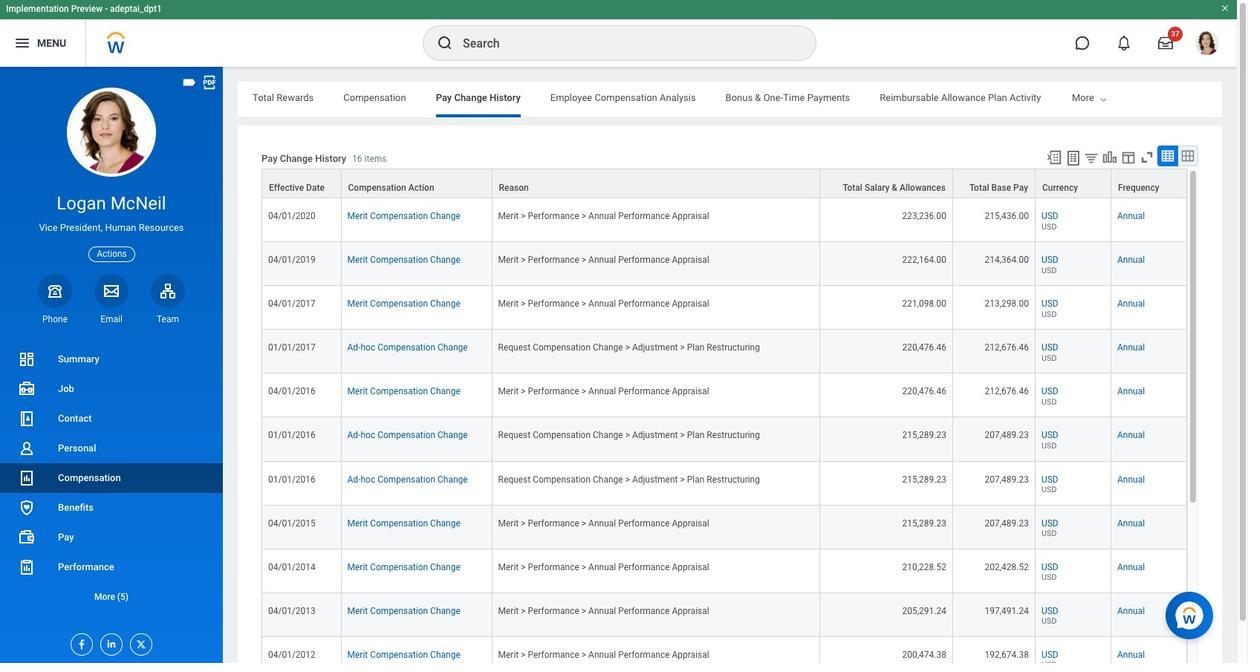Task type: locate. For each thing, give the bounding box(es) containing it.
merit compensation change link for 04/01/2019
[[347, 255, 460, 265]]

10 row from the top
[[262, 550, 1187, 593]]

ad-hoc compensation change link for row containing 01/01/2017
[[347, 343, 468, 353]]

pay change history
[[436, 92, 521, 103]]

pay down benefits on the bottom of page
[[58, 532, 74, 543]]

0 vertical spatial history
[[490, 92, 521, 103]]

& left one-
[[755, 92, 761, 103]]

more (5)
[[94, 592, 129, 603]]

2 212,676.46 from the top
[[985, 387, 1029, 397]]

hoc
[[361, 343, 375, 353], [361, 431, 375, 441], [361, 474, 375, 485]]

0 vertical spatial request
[[498, 343, 531, 353]]

2 horizontal spatial total
[[970, 183, 989, 193]]

9 annual link from the top
[[1117, 562, 1145, 573]]

0 horizontal spatial more
[[94, 592, 115, 603]]

appraisal for 221,098.00
[[672, 299, 709, 309]]

2 restructuring from the top
[[707, 431, 760, 441]]

1 01/01/2016 from the top
[[268, 431, 316, 441]]

0 vertical spatial 220,476.46
[[902, 343, 946, 353]]

04/01/2012
[[268, 650, 316, 660]]

4 merit > performance > annual performance appraisal from the top
[[498, 387, 709, 397]]

total left salary
[[843, 183, 863, 193]]

table image
[[1160, 149, 1175, 163]]

3 hoc from the top
[[361, 474, 375, 485]]

2 merit compensation change link from the top
[[347, 255, 460, 265]]

>
[[521, 211, 526, 221], [582, 211, 586, 221], [521, 255, 526, 265], [582, 255, 586, 265], [521, 299, 526, 309], [582, 299, 586, 309], [625, 343, 630, 353], [680, 343, 685, 353], [521, 387, 526, 397], [582, 387, 586, 397], [625, 431, 630, 441], [680, 431, 685, 441], [625, 474, 630, 485], [680, 474, 685, 485], [521, 518, 526, 529], [582, 518, 586, 529], [521, 562, 526, 573], [582, 562, 586, 573], [521, 606, 526, 616], [582, 606, 586, 616], [521, 650, 526, 660], [582, 650, 586, 660]]

& inside popup button
[[892, 183, 897, 193]]

adjustment
[[632, 343, 678, 353], [632, 431, 678, 441], [632, 474, 678, 485]]

performance
[[528, 211, 579, 221], [618, 211, 670, 221], [528, 255, 579, 265], [618, 255, 670, 265], [528, 299, 579, 309], [618, 299, 670, 309], [528, 387, 579, 397], [618, 387, 670, 397], [528, 518, 579, 529], [618, 518, 670, 529], [58, 562, 114, 573], [528, 562, 579, 573], [618, 562, 670, 573], [528, 606, 579, 616], [618, 606, 670, 616], [528, 650, 579, 660], [618, 650, 670, 660]]

3 merit compensation change from the top
[[347, 299, 460, 309]]

2 vertical spatial ad-hoc compensation change
[[347, 474, 468, 485]]

0 vertical spatial 215,289.23
[[902, 431, 946, 441]]

7 merit compensation change from the top
[[347, 606, 460, 616]]

ad-hoc compensation change for ad-hoc compensation change link related to row containing 01/01/2017
[[347, 343, 468, 353]]

6 merit > performance > annual performance appraisal from the top
[[498, 562, 709, 573]]

7 usd from the top
[[1042, 343, 1059, 353]]

tag image
[[181, 74, 198, 91]]

1 merit compensation change from the top
[[347, 211, 460, 221]]

performance image
[[18, 559, 36, 577]]

annual link for row containing 04/01/2015
[[1117, 518, 1145, 529]]

1 horizontal spatial total
[[843, 183, 863, 193]]

merit compensation change link for 04/01/2014
[[347, 562, 460, 573]]

tab list
[[238, 82, 1222, 117]]

pay inside list
[[58, 532, 74, 543]]

0 vertical spatial more
[[1072, 92, 1094, 103]]

1 vertical spatial hoc
[[361, 431, 375, 441]]

1 horizontal spatial &
[[892, 183, 897, 193]]

row containing 04/01/2013
[[262, 593, 1187, 637]]

merit compensation change for 04/01/2013
[[347, 606, 460, 616]]

appraisal for 210,228.52
[[672, 562, 709, 573]]

1 vertical spatial &
[[892, 183, 897, 193]]

merit > performance > annual performance appraisal
[[498, 211, 709, 221], [498, 255, 709, 265], [498, 299, 709, 309], [498, 387, 709, 397], [498, 518, 709, 529], [498, 562, 709, 573], [498, 606, 709, 616], [498, 650, 709, 660]]

annual link
[[1117, 211, 1145, 221], [1117, 255, 1145, 265], [1117, 299, 1145, 309], [1117, 343, 1145, 353], [1117, 387, 1145, 397], [1117, 431, 1145, 441], [1117, 474, 1145, 485], [1117, 518, 1145, 529], [1117, 562, 1145, 573], [1117, 606, 1145, 616], [1117, 650, 1145, 660]]

2 vertical spatial 207,489.23
[[985, 518, 1029, 529]]

-
[[105, 4, 108, 14]]

linkedin image
[[101, 634, 117, 650]]

1 220,476.46 from the top
[[902, 343, 946, 353]]

team
[[157, 314, 179, 325]]

pay inside popup button
[[1013, 183, 1028, 193]]

ad- for ad-hoc compensation change link corresponding to 5th row from the bottom
[[347, 474, 361, 485]]

usd usd
[[1042, 211, 1059, 232], [1042, 255, 1059, 275], [1042, 299, 1059, 319], [1042, 343, 1059, 363], [1042, 387, 1059, 407], [1042, 431, 1059, 451], [1042, 474, 1059, 495], [1042, 518, 1059, 539], [1042, 562, 1059, 583], [1042, 606, 1059, 627]]

1 207,489.23 from the top
[[985, 431, 1029, 441]]

3 215,289.23 from the top
[[902, 518, 946, 529]]

0 vertical spatial 207,489.23
[[985, 431, 1029, 441]]

more for more (5)
[[94, 592, 115, 603]]

0 vertical spatial ad-
[[347, 343, 361, 353]]

merit
[[347, 211, 368, 221], [498, 211, 519, 221], [347, 255, 368, 265], [498, 255, 519, 265], [347, 299, 368, 309], [498, 299, 519, 309], [347, 387, 368, 397], [498, 387, 519, 397], [347, 518, 368, 529], [498, 518, 519, 529], [347, 562, 368, 573], [498, 562, 519, 573], [347, 606, 368, 616], [498, 606, 519, 616], [347, 650, 368, 660], [498, 650, 519, 660]]

implementation preview -   adeptai_dpt1
[[6, 4, 162, 14]]

0 horizontal spatial total
[[253, 92, 274, 103]]

7 annual link from the top
[[1117, 474, 1145, 485]]

1 vertical spatial 207,489.23
[[985, 474, 1029, 485]]

4 usd from the top
[[1042, 266, 1057, 275]]

2 vertical spatial ad-
[[347, 474, 361, 485]]

logan
[[57, 193, 106, 214]]

change
[[454, 92, 487, 103], [280, 153, 313, 164], [430, 211, 460, 221], [430, 255, 460, 265], [430, 299, 460, 309], [438, 343, 468, 353], [593, 343, 623, 353], [430, 387, 460, 397], [438, 431, 468, 441], [593, 431, 623, 441], [438, 474, 468, 485], [593, 474, 623, 485], [430, 518, 460, 529], [430, 562, 460, 573], [430, 606, 460, 616], [430, 650, 460, 660]]

actions button
[[89, 246, 135, 262]]

2 vertical spatial hoc
[[361, 474, 375, 485]]

3 merit > performance > annual performance appraisal from the top
[[498, 299, 709, 309]]

1 usd link from the top
[[1042, 208, 1059, 221]]

1 vertical spatial request
[[498, 431, 531, 441]]

one-
[[763, 92, 783, 103]]

0 vertical spatial request compensation change > adjustment > plan restructuring
[[498, 343, 760, 353]]

11 usd from the top
[[1042, 431, 1059, 441]]

16
[[352, 154, 362, 164]]

annual link for row containing 04/01/2017
[[1117, 299, 1145, 309]]

2 vertical spatial request
[[498, 474, 531, 485]]

row containing 04/01/2014
[[262, 550, 1187, 593]]

20 usd from the top
[[1042, 617, 1057, 627]]

2 hoc from the top
[[361, 431, 375, 441]]

ad-hoc compensation change
[[347, 343, 468, 353], [347, 431, 468, 441], [347, 474, 468, 485]]

pay up effective
[[262, 153, 278, 164]]

215,436.00
[[985, 211, 1029, 221]]

7 merit > performance > annual performance appraisal from the top
[[498, 606, 709, 616]]

5 merit compensation change from the top
[[347, 518, 460, 529]]

213,298.00
[[985, 299, 1029, 309]]

more left (5)
[[94, 592, 115, 603]]

contact link
[[0, 404, 223, 434]]

reimbursable allowance plan activity
[[880, 92, 1041, 103]]

2 vertical spatial restructuring
[[707, 474, 760, 485]]

mcneil
[[110, 193, 166, 214]]

list
[[0, 345, 223, 612]]

3 ad-hoc compensation change from the top
[[347, 474, 468, 485]]

7 merit compensation change link from the top
[[347, 606, 460, 616]]

select to filter grid data image
[[1083, 150, 1100, 166]]

0 vertical spatial restructuring
[[707, 343, 760, 353]]

01/01/2016 up 04/01/2015
[[268, 474, 316, 485]]

3 request from the top
[[498, 474, 531, 485]]

pay right base
[[1013, 183, 1028, 193]]

allowance
[[941, 92, 986, 103]]

pay down search icon
[[436, 92, 452, 103]]

1 vertical spatial 220,476.46
[[902, 387, 946, 397]]

appraisal for 222,164.00
[[672, 255, 709, 265]]

annual link for row containing 01/01/2017
[[1117, 343, 1145, 353]]

annual link for 6th row from the bottom of the page
[[1117, 431, 1145, 441]]

8 annual link from the top
[[1117, 518, 1145, 529]]

7 appraisal from the top
[[672, 606, 709, 616]]

total salary & allowances button
[[821, 169, 952, 198]]

merit compensation change for 04/01/2015
[[347, 518, 460, 529]]

2 vertical spatial request compensation change > adjustment > plan restructuring
[[498, 474, 760, 485]]

more (5) button
[[0, 588, 223, 606]]

2 vertical spatial adjustment
[[632, 474, 678, 485]]

history inside tab list
[[490, 92, 521, 103]]

0 horizontal spatial history
[[315, 153, 346, 164]]

x image
[[131, 634, 147, 651]]

4 row from the top
[[262, 286, 1187, 330]]

adeptai_dpt1
[[110, 4, 162, 14]]

1 usd from the top
[[1042, 211, 1059, 221]]

merit > performance > annual performance appraisal for 04/01/2020
[[498, 211, 709, 221]]

212,676.46
[[985, 343, 1029, 353], [985, 387, 1029, 397]]

annual link for row containing 04/01/2020
[[1117, 211, 1145, 221]]

5 row from the top
[[262, 330, 1187, 374]]

2 vertical spatial ad-hoc compensation change link
[[347, 474, 468, 485]]

5 usd usd from the top
[[1042, 387, 1059, 407]]

1 vertical spatial 212,676.46
[[985, 387, 1029, 397]]

1 vertical spatial ad-hoc compensation change link
[[347, 431, 468, 441]]

1 vertical spatial ad-
[[347, 431, 361, 441]]

1 vertical spatial restructuring
[[707, 431, 760, 441]]

salary
[[865, 183, 890, 193]]

1 row from the top
[[262, 169, 1187, 198]]

6 usd link from the top
[[1042, 428, 1059, 441]]

2 207,489.23 from the top
[[985, 474, 1029, 485]]

212,676.46 for merit > performance > annual performance appraisal
[[985, 387, 1029, 397]]

row containing 04/01/2015
[[262, 506, 1187, 550]]

frequency
[[1118, 183, 1159, 193]]

1 212,676.46 from the top
[[985, 343, 1029, 353]]

usd link
[[1042, 208, 1059, 221], [1042, 252, 1059, 265], [1042, 296, 1059, 309], [1042, 340, 1059, 353], [1042, 384, 1059, 397], [1042, 428, 1059, 441], [1042, 471, 1059, 485], [1042, 515, 1059, 529], [1042, 559, 1059, 573], [1042, 603, 1059, 616], [1042, 647, 1059, 660]]

2 ad-hoc compensation change from the top
[[347, 431, 468, 441]]

action
[[408, 183, 434, 193]]

1 horizontal spatial history
[[490, 92, 521, 103]]

1 vertical spatial ad-hoc compensation change
[[347, 431, 468, 441]]

1 vertical spatial 215,289.23
[[902, 474, 946, 485]]

currency
[[1042, 183, 1078, 193]]

1 horizontal spatial more
[[1072, 92, 1094, 103]]

222,164.00
[[902, 255, 946, 265]]

3 usd from the top
[[1042, 255, 1059, 265]]

4 merit compensation change from the top
[[347, 387, 460, 397]]

3 merit compensation change link from the top
[[347, 299, 460, 309]]

6 row from the top
[[262, 374, 1187, 418]]

0 vertical spatial 212,676.46
[[985, 343, 1029, 353]]

appraisal
[[672, 211, 709, 221], [672, 255, 709, 265], [672, 299, 709, 309], [672, 387, 709, 397], [672, 518, 709, 529], [672, 562, 709, 573], [672, 606, 709, 616], [672, 650, 709, 660]]

row
[[262, 169, 1187, 198], [262, 198, 1187, 242], [262, 242, 1187, 286], [262, 286, 1187, 330], [262, 330, 1187, 374], [262, 374, 1187, 418], [262, 418, 1187, 462], [262, 462, 1187, 506], [262, 506, 1187, 550], [262, 550, 1187, 593], [262, 593, 1187, 637], [262, 637, 1187, 663]]

more left vesting
[[1072, 92, 1094, 103]]

0 vertical spatial ad-hoc compensation change
[[347, 343, 468, 353]]

8 merit compensation change from the top
[[347, 650, 460, 660]]

214,364.00
[[985, 255, 1029, 265]]

0 horizontal spatial &
[[755, 92, 761, 103]]

row containing 04/01/2012
[[262, 637, 1187, 663]]

5 merit compensation change link from the top
[[347, 518, 460, 529]]

0 vertical spatial adjustment
[[632, 343, 678, 353]]

8 usd usd from the top
[[1042, 518, 1059, 539]]

history left employee
[[490, 92, 521, 103]]

2 01/01/2016 from the top
[[268, 474, 316, 485]]

2 merit compensation change from the top
[[347, 255, 460, 265]]

223,236.00
[[902, 211, 946, 221]]

total
[[253, 92, 274, 103], [843, 183, 863, 193], [970, 183, 989, 193]]

total rewards
[[253, 92, 314, 103]]

5 merit > performance > annual performance appraisal from the top
[[498, 518, 709, 529]]

summary
[[58, 354, 99, 365]]

restructuring for fourth usd link from the top of the page
[[707, 343, 760, 353]]

14 usd from the top
[[1042, 485, 1057, 495]]

8 appraisal from the top
[[672, 650, 709, 660]]

220,476.46 for merit > performance > annual performance appraisal
[[902, 387, 946, 397]]

01/01/2016 down the "04/01/2016"
[[268, 431, 316, 441]]

history left 16
[[315, 153, 346, 164]]

email logan mcneil element
[[94, 313, 129, 325]]

3 row from the top
[[262, 242, 1187, 286]]

total for total salary & allowances
[[843, 183, 863, 193]]

0 vertical spatial &
[[755, 92, 761, 103]]

navigation pane region
[[0, 67, 223, 663]]

3 annual link from the top
[[1117, 299, 1145, 309]]

merit compensation change for 04/01/2014
[[347, 562, 460, 573]]

total for total rewards
[[253, 92, 274, 103]]

4 appraisal from the top
[[672, 387, 709, 397]]

phone
[[42, 314, 68, 325]]

merit compensation change link for 04/01/2012
[[347, 650, 460, 660]]

3 ad-hoc compensation change link from the top
[[347, 474, 468, 485]]

usd
[[1042, 211, 1059, 221], [1042, 222, 1057, 232], [1042, 255, 1059, 265], [1042, 266, 1057, 275], [1042, 299, 1059, 309], [1042, 310, 1057, 319], [1042, 343, 1059, 353], [1042, 354, 1057, 363], [1042, 387, 1059, 397], [1042, 397, 1057, 407], [1042, 431, 1059, 441], [1042, 441, 1057, 451], [1042, 474, 1059, 485], [1042, 485, 1057, 495], [1042, 518, 1059, 529], [1042, 529, 1057, 539], [1042, 562, 1059, 573], [1042, 573, 1057, 583], [1042, 606, 1059, 616], [1042, 617, 1057, 627], [1042, 650, 1059, 660]]

tab list containing total rewards
[[238, 82, 1222, 117]]

row containing 04/01/2017
[[262, 286, 1187, 330]]

04/01/2020
[[268, 211, 316, 221]]

1 vertical spatial 01/01/2016
[[268, 474, 316, 485]]

request
[[498, 343, 531, 353], [498, 431, 531, 441], [498, 474, 531, 485]]

2 ad-hoc compensation change link from the top
[[347, 431, 468, 441]]

analysis
[[660, 92, 696, 103]]

0 vertical spatial ad-hoc compensation change link
[[347, 343, 468, 353]]

1 215,289.23 from the top
[[902, 431, 946, 441]]

search image
[[436, 34, 454, 52]]

1 vertical spatial request compensation change > adjustment > plan restructuring
[[498, 431, 760, 441]]

actions
[[97, 249, 127, 259]]

3 request compensation change > adjustment > plan restructuring from the top
[[498, 474, 760, 485]]

compensation
[[343, 92, 406, 103], [595, 92, 657, 103], [348, 183, 406, 193], [370, 211, 428, 221], [370, 255, 428, 265], [370, 299, 428, 309], [378, 343, 435, 353], [533, 343, 591, 353], [370, 387, 428, 397], [378, 431, 435, 441], [533, 431, 591, 441], [58, 473, 121, 484], [378, 474, 435, 485], [533, 474, 591, 485], [370, 518, 428, 529], [370, 562, 428, 573], [370, 606, 428, 616], [370, 650, 428, 660]]

effective date
[[269, 183, 325, 193]]

207,489.23 for 7th usd link
[[985, 474, 1029, 485]]

2 appraisal from the top
[[672, 255, 709, 265]]

6 annual link from the top
[[1117, 431, 1145, 441]]

0 vertical spatial hoc
[[361, 343, 375, 353]]

1 vertical spatial history
[[315, 153, 346, 164]]

merit > performance > annual performance appraisal for 04/01/2014
[[498, 562, 709, 573]]

1 ad-hoc compensation change from the top
[[347, 343, 468, 353]]

1 vertical spatial more
[[94, 592, 115, 603]]

appraisal for 223,236.00
[[672, 211, 709, 221]]

more
[[1072, 92, 1094, 103], [94, 592, 115, 603]]

history for pay change history
[[490, 92, 521, 103]]

history for pay change history 16 items
[[315, 153, 346, 164]]

8 merit > performance > annual performance appraisal from the top
[[498, 650, 709, 660]]

merit compensation change
[[347, 211, 460, 221], [347, 255, 460, 265], [347, 299, 460, 309], [347, 387, 460, 397], [347, 518, 460, 529], [347, 562, 460, 573], [347, 606, 460, 616], [347, 650, 460, 660]]

16 usd from the top
[[1042, 529, 1057, 539]]

& right salary
[[892, 183, 897, 193]]

total left base
[[970, 183, 989, 193]]

1 vertical spatial adjustment
[[632, 431, 678, 441]]

annual link for 5th row from the bottom
[[1117, 474, 1145, 485]]

1 ad- from the top
[[347, 343, 361, 353]]

4 merit compensation change link from the top
[[347, 387, 460, 397]]

01/01/2016 for 6th row from the bottom of the page
[[268, 431, 316, 441]]

6 appraisal from the top
[[672, 562, 709, 573]]

toolbar
[[1039, 146, 1198, 169]]

merit compensation change for 04/01/2019
[[347, 255, 460, 265]]

1 merit compensation change link from the top
[[347, 211, 460, 221]]

more inside dropdown button
[[94, 592, 115, 603]]

click to view/edit grid preferences image
[[1120, 149, 1137, 166]]

2 220,476.46 from the top
[[902, 387, 946, 397]]

6 usd usd from the top
[[1042, 431, 1059, 451]]

merit compensation change link
[[347, 211, 460, 221], [347, 255, 460, 265], [347, 299, 460, 309], [347, 387, 460, 397], [347, 518, 460, 529], [347, 562, 460, 573], [347, 606, 460, 616], [347, 650, 460, 660]]

resources
[[139, 222, 184, 233]]

phone image
[[45, 282, 65, 300]]

list containing summary
[[0, 345, 223, 612]]

merit compensation change for 04/01/2016
[[347, 387, 460, 397]]

preview
[[71, 4, 103, 14]]

plan for 7th usd link
[[687, 474, 705, 485]]

1 annual link from the top
[[1117, 211, 1145, 221]]

history
[[490, 92, 521, 103], [315, 153, 346, 164]]

6 merit compensation change from the top
[[347, 562, 460, 573]]

pay for pay change history
[[436, 92, 452, 103]]

vice president, human resources
[[39, 222, 184, 233]]

3 restructuring from the top
[[707, 474, 760, 485]]

menu
[[37, 37, 66, 49]]

0 vertical spatial 01/01/2016
[[268, 431, 316, 441]]

11 annual link from the top
[[1117, 650, 1145, 660]]

total left rewards
[[253, 92, 274, 103]]

3 ad- from the top
[[347, 474, 361, 485]]

4 usd usd from the top
[[1042, 343, 1059, 363]]

6 merit compensation change link from the top
[[347, 562, 460, 573]]

210,228.52
[[902, 562, 946, 573]]

row containing 01/01/2017
[[262, 330, 1187, 374]]

view worker - expand/collapse chart image
[[1102, 149, 1118, 166]]

ad-hoc compensation change link
[[347, 343, 468, 353], [347, 431, 468, 441], [347, 474, 468, 485]]

2 vertical spatial 215,289.23
[[902, 518, 946, 529]]

5 annual link from the top
[[1117, 387, 1145, 397]]

row containing 04/01/2019
[[262, 242, 1187, 286]]



Task type: vqa. For each thing, say whether or not it's contained in the screenshot.


Task type: describe. For each thing, give the bounding box(es) containing it.
menu button
[[0, 19, 86, 67]]

01/01/2016 for 5th row from the bottom
[[268, 474, 316, 485]]

annual link for row containing 04/01/2016
[[1117, 387, 1145, 397]]

compensation inside compensation action popup button
[[348, 183, 406, 193]]

04/01/2019
[[268, 255, 316, 265]]

effective
[[269, 183, 304, 193]]

9 usd from the top
[[1042, 387, 1059, 397]]

04/01/2016
[[268, 387, 316, 397]]

rewards
[[277, 92, 314, 103]]

01/01/2017
[[268, 343, 316, 353]]

ad-hoc compensation change link for 6th row from the bottom of the page
[[347, 431, 468, 441]]

mail image
[[103, 282, 120, 300]]

calendar
[[1148, 92, 1186, 103]]

row containing 04/01/2016
[[262, 374, 1187, 418]]

contact image
[[18, 410, 36, 428]]

appraisal for 200,474.38
[[672, 650, 709, 660]]

justify image
[[13, 34, 31, 52]]

email
[[100, 314, 122, 325]]

ad- for 6th row from the bottom of the page ad-hoc compensation change link
[[347, 431, 361, 441]]

6 usd from the top
[[1042, 310, 1057, 319]]

team logan mcneil element
[[151, 313, 185, 325]]

221,098.00
[[902, 299, 946, 309]]

performance inside navigation pane region
[[58, 562, 114, 573]]

total salary & allowances
[[843, 183, 946, 193]]

5 usd link from the top
[[1042, 384, 1059, 397]]

1 adjustment from the top
[[632, 343, 678, 353]]

ad-hoc compensation change for 6th row from the bottom of the page ad-hoc compensation change link
[[347, 431, 468, 441]]

197,491.24
[[985, 606, 1029, 616]]

future vesting by calendar year
[[1071, 92, 1207, 103]]

compensation image
[[18, 470, 36, 487]]

summary image
[[18, 351, 36, 368]]

restructuring for 7th usd link
[[707, 474, 760, 485]]

total base pay
[[970, 183, 1028, 193]]

37 button
[[1149, 27, 1183, 59]]

annual link for row containing 04/01/2013
[[1117, 606, 1145, 616]]

merit > performance > annual performance appraisal for 04/01/2015
[[498, 518, 709, 529]]

plan for 6th usd link from the top of the page
[[687, 431, 705, 441]]

president,
[[60, 222, 103, 233]]

job link
[[0, 374, 223, 404]]

2 request from the top
[[498, 431, 531, 441]]

row containing effective date
[[262, 169, 1187, 198]]

reimbursable
[[880, 92, 939, 103]]

merit > performance > annual performance appraisal for 04/01/2017
[[498, 299, 709, 309]]

allowances
[[900, 183, 946, 193]]

annual link for row containing 04/01/2014
[[1117, 562, 1145, 573]]

21 usd from the top
[[1042, 650, 1059, 660]]

year
[[1188, 92, 1207, 103]]

contact
[[58, 413, 92, 424]]

12 usd from the top
[[1042, 441, 1057, 451]]

pay image
[[18, 529, 36, 547]]

1 request from the top
[[498, 343, 531, 353]]

ad-hoc compensation change link for 5th row from the bottom
[[347, 474, 468, 485]]

time
[[783, 92, 805, 103]]

compensation inside compensation link
[[58, 473, 121, 484]]

profile logan mcneil image
[[1195, 31, 1219, 58]]

personal image
[[18, 440, 36, 458]]

benefits
[[58, 502, 94, 513]]

merit > performance > annual performance appraisal for 04/01/2019
[[498, 255, 709, 265]]

logan mcneil
[[57, 193, 166, 214]]

ad-hoc compensation change for ad-hoc compensation change link corresponding to 5th row from the bottom
[[347, 474, 468, 485]]

merit > performance > annual performance appraisal for 04/01/2013
[[498, 606, 709, 616]]

hoc for row containing 01/01/2017
[[361, 343, 375, 353]]

5 usd from the top
[[1042, 299, 1059, 309]]

3 usd usd from the top
[[1042, 299, 1059, 319]]

2 request compensation change > adjustment > plan restructuring from the top
[[498, 431, 760, 441]]

37
[[1171, 30, 1180, 38]]

merit compensation change link for 04/01/2020
[[347, 211, 460, 221]]

view printable version (pdf) image
[[201, 74, 218, 91]]

18 usd from the top
[[1042, 573, 1057, 583]]

11 usd link from the top
[[1042, 647, 1059, 660]]

facebook image
[[71, 634, 88, 651]]

effective date button
[[262, 169, 341, 198]]

bonus
[[726, 92, 753, 103]]

expand table image
[[1181, 149, 1195, 163]]

currency button
[[1036, 169, 1111, 198]]

more (5) button
[[0, 582, 223, 612]]

reason button
[[492, 169, 820, 198]]

plan for fourth usd link from the top of the page
[[687, 343, 705, 353]]

pay for pay
[[58, 532, 74, 543]]

(5)
[[117, 592, 129, 603]]

192,674.38
[[985, 650, 1029, 660]]

Search Workday  search field
[[463, 27, 785, 59]]

compensation link
[[0, 464, 223, 493]]

hoc for 5th row from the bottom
[[361, 474, 375, 485]]

10 usd usd from the top
[[1042, 606, 1059, 627]]

frequency button
[[1111, 169, 1186, 198]]

benefits link
[[0, 493, 223, 523]]

220,476.46 for request compensation change > adjustment > plan restructuring
[[902, 343, 946, 353]]

pay for pay change history 16 items
[[262, 153, 278, 164]]

merit compensation change for 04/01/2012
[[347, 650, 460, 660]]

performance link
[[0, 553, 223, 582]]

10 usd link from the top
[[1042, 603, 1059, 616]]

13 usd from the top
[[1042, 474, 1059, 485]]

total for total base pay
[[970, 183, 989, 193]]

employee compensation analysis
[[550, 92, 696, 103]]

200,474.38
[[902, 650, 946, 660]]

17 usd from the top
[[1042, 562, 1059, 573]]

9 usd link from the top
[[1042, 559, 1059, 573]]

3 adjustment from the top
[[632, 474, 678, 485]]

fullscreen image
[[1139, 149, 1155, 166]]

7 usd usd from the top
[[1042, 474, 1059, 495]]

hoc for 6th row from the bottom of the page
[[361, 431, 375, 441]]

vesting
[[1101, 92, 1133, 103]]

merit > performance > annual performance appraisal for 04/01/2012
[[498, 650, 709, 660]]

compensation action button
[[341, 169, 491, 198]]

implementation
[[6, 4, 69, 14]]

ad- for ad-hoc compensation change link related to row containing 01/01/2017
[[347, 343, 361, 353]]

export to worksheets image
[[1065, 149, 1082, 167]]

2 215,289.23 from the top
[[902, 474, 946, 485]]

212,676.46 for request compensation change > adjustment > plan restructuring
[[985, 343, 1029, 353]]

1 usd usd from the top
[[1042, 211, 1059, 232]]

15 usd from the top
[[1042, 518, 1059, 529]]

phone logan mcneil element
[[38, 313, 72, 325]]

202,428.52
[[985, 562, 1029, 573]]

merit compensation change link for 04/01/2016
[[347, 387, 460, 397]]

payments
[[807, 92, 850, 103]]

appraisal for 215,289.23
[[672, 518, 709, 529]]

04/01/2013
[[268, 606, 316, 616]]

benefits image
[[18, 499, 36, 517]]

205,291.24
[[902, 606, 946, 616]]

personal link
[[0, 434, 223, 464]]

4 usd link from the top
[[1042, 340, 1059, 353]]

view team image
[[159, 282, 177, 300]]

by
[[1135, 92, 1145, 103]]

pay link
[[0, 523, 223, 553]]

email button
[[94, 274, 129, 325]]

2 usd usd from the top
[[1042, 255, 1059, 275]]

date
[[306, 183, 325, 193]]

merit compensation change link for 04/01/2015
[[347, 518, 460, 529]]

merit > performance > annual performance appraisal for 04/01/2016
[[498, 387, 709, 397]]

job image
[[18, 380, 36, 398]]

activity
[[1010, 92, 1041, 103]]

8 usd link from the top
[[1042, 515, 1059, 529]]

annual link for row containing 04/01/2012
[[1117, 650, 1145, 660]]

7 usd link from the top
[[1042, 471, 1059, 485]]

future
[[1071, 92, 1098, 103]]

export to excel image
[[1046, 149, 1062, 166]]

human
[[105, 222, 136, 233]]

notifications large image
[[1117, 36, 1132, 51]]

base
[[991, 183, 1011, 193]]

row containing 04/01/2020
[[262, 198, 1187, 242]]

merit compensation change for 04/01/2017
[[347, 299, 460, 309]]

more for more
[[1072, 92, 1094, 103]]

8 usd from the top
[[1042, 354, 1057, 363]]

207,489.23 for 8th usd link from the top
[[985, 518, 1029, 529]]

merit compensation change link for 04/01/2017
[[347, 299, 460, 309]]

merit compensation change link for 04/01/2013
[[347, 606, 460, 616]]

inbox large image
[[1158, 36, 1173, 51]]

menu banner
[[0, 0, 1237, 67]]

1 request compensation change > adjustment > plan restructuring from the top
[[498, 343, 760, 353]]

207,489.23 for 6th usd link from the top of the page
[[985, 431, 1029, 441]]

2 adjustment from the top
[[632, 431, 678, 441]]

team link
[[151, 274, 185, 325]]

merit compensation change for 04/01/2020
[[347, 211, 460, 221]]

bonus & one-time payments
[[726, 92, 850, 103]]

reason
[[499, 183, 529, 193]]

summary link
[[0, 345, 223, 374]]

2 usd from the top
[[1042, 222, 1057, 232]]

personal
[[58, 443, 96, 454]]

8 row from the top
[[262, 462, 1187, 506]]

2 usd link from the top
[[1042, 252, 1059, 265]]

19 usd from the top
[[1042, 606, 1059, 616]]

close environment banner image
[[1221, 4, 1230, 13]]

total base pay button
[[953, 169, 1035, 198]]

phone button
[[38, 274, 72, 325]]

appraisal for 205,291.24
[[672, 606, 709, 616]]

appraisal for 220,476.46
[[672, 387, 709, 397]]

annual link for row containing 04/01/2019
[[1117, 255, 1145, 265]]

compensation action
[[348, 183, 434, 193]]

vice
[[39, 222, 58, 233]]

7 row from the top
[[262, 418, 1187, 462]]

04/01/2014
[[268, 562, 316, 573]]

10 usd from the top
[[1042, 397, 1057, 407]]

restructuring for 6th usd link from the top of the page
[[707, 431, 760, 441]]

pay change history 16 items
[[262, 153, 387, 164]]

04/01/2017
[[268, 299, 316, 309]]

3 usd link from the top
[[1042, 296, 1059, 309]]

job
[[58, 383, 74, 394]]

items
[[364, 154, 387, 164]]

9 usd usd from the top
[[1042, 562, 1059, 583]]



